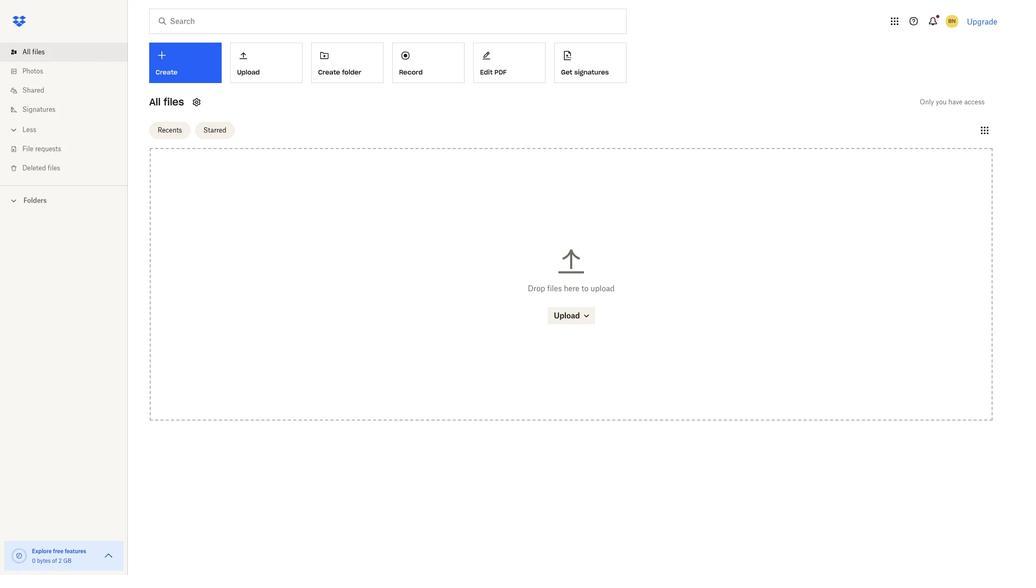Task type: locate. For each thing, give the bounding box(es) containing it.
all files inside list item
[[22, 48, 45, 56]]

bytes
[[37, 558, 51, 564]]

upload
[[237, 68, 260, 76], [554, 311, 580, 320]]

1 vertical spatial all files
[[149, 96, 184, 108]]

file requests
[[22, 145, 61, 153]]

bn button
[[944, 13, 961, 30]]

create
[[318, 68, 340, 76], [156, 68, 178, 76]]

upgrade link
[[967, 17, 998, 26]]

signatures
[[575, 68, 609, 76]]

folders
[[23, 197, 47, 205]]

Search text field
[[170, 15, 604, 27]]

to
[[582, 284, 589, 293]]

you
[[936, 98, 947, 106]]

0 horizontal spatial all files
[[22, 48, 45, 56]]

edit pdf
[[480, 68, 507, 76]]

less image
[[9, 125, 19, 135]]

0 vertical spatial all files
[[22, 48, 45, 56]]

only you have access
[[920, 98, 985, 106]]

all files up recents
[[149, 96, 184, 108]]

drop files here to upload
[[528, 284, 615, 293]]

0 horizontal spatial upload
[[237, 68, 260, 76]]

files
[[32, 48, 45, 56], [164, 96, 184, 108], [48, 164, 60, 172], [547, 284, 562, 293]]

upload
[[591, 284, 615, 293]]

0 horizontal spatial all
[[22, 48, 31, 56]]

all files
[[22, 48, 45, 56], [149, 96, 184, 108]]

1 vertical spatial all
[[149, 96, 161, 108]]

all up photos
[[22, 48, 31, 56]]

create inside button
[[318, 68, 340, 76]]

edit
[[480, 68, 493, 76]]

list
[[0, 36, 128, 185]]

get signatures
[[561, 68, 609, 76]]

all files up photos
[[22, 48, 45, 56]]

quota usage element
[[11, 548, 28, 565]]

record button
[[392, 43, 465, 83]]

all
[[22, 48, 31, 56], [149, 96, 161, 108]]

shared
[[22, 86, 44, 94]]

file
[[22, 145, 33, 153]]

0 vertical spatial all
[[22, 48, 31, 56]]

1 horizontal spatial all
[[149, 96, 161, 108]]

file requests link
[[9, 140, 128, 159]]

files right deleted
[[48, 164, 60, 172]]

create folder
[[318, 68, 361, 76]]

edit pdf button
[[473, 43, 546, 83]]

files up photos
[[32, 48, 45, 56]]

upload button
[[548, 308, 595, 325]]

1 horizontal spatial all files
[[149, 96, 184, 108]]

shared link
[[9, 81, 128, 100]]

1 vertical spatial upload
[[554, 311, 580, 320]]

drop
[[528, 284, 545, 293]]

1 horizontal spatial create
[[318, 68, 340, 76]]

0 vertical spatial upload
[[237, 68, 260, 76]]

requests
[[35, 145, 61, 153]]

create inside dropdown button
[[156, 68, 178, 76]]

files left folder settings image
[[164, 96, 184, 108]]

1 horizontal spatial upload
[[554, 311, 580, 320]]

all up recents
[[149, 96, 161, 108]]

upload inside popup button
[[554, 311, 580, 320]]

deleted files link
[[9, 159, 128, 178]]

0 horizontal spatial create
[[156, 68, 178, 76]]



Task type: describe. For each thing, give the bounding box(es) containing it.
list containing all files
[[0, 36, 128, 185]]

deleted
[[22, 164, 46, 172]]

here
[[564, 284, 580, 293]]

starred button
[[195, 122, 235, 139]]

deleted files
[[22, 164, 60, 172]]

2
[[59, 558, 62, 564]]

photos
[[22, 67, 43, 75]]

less
[[22, 126, 36, 134]]

pdf
[[495, 68, 507, 76]]

signatures link
[[9, 100, 128, 119]]

all files link
[[9, 43, 128, 62]]

all files list item
[[0, 43, 128, 62]]

get
[[561, 68, 573, 76]]

only
[[920, 98, 934, 106]]

create button
[[149, 43, 222, 83]]

upload button
[[230, 43, 303, 83]]

create for create folder
[[318, 68, 340, 76]]

files inside list item
[[32, 48, 45, 56]]

recents
[[158, 126, 182, 134]]

free
[[53, 548, 63, 555]]

upgrade
[[967, 17, 998, 26]]

features
[[65, 548, 86, 555]]

have
[[949, 98, 963, 106]]

signatures
[[22, 106, 55, 114]]

record
[[399, 68, 423, 76]]

0
[[32, 558, 36, 564]]

recents button
[[149, 122, 191, 139]]

all inside list item
[[22, 48, 31, 56]]

get signatures button
[[554, 43, 627, 83]]

create for create
[[156, 68, 178, 76]]

explore free features 0 bytes of 2 gb
[[32, 548, 86, 564]]

upload inside dropdown button
[[237, 68, 260, 76]]

explore
[[32, 548, 52, 555]]

starred
[[203, 126, 226, 134]]

of
[[52, 558, 57, 564]]

bn
[[949, 18, 956, 25]]

files left here
[[547, 284, 562, 293]]

photos link
[[9, 62, 128, 81]]

folder
[[342, 68, 361, 76]]

gb
[[63, 558, 72, 564]]

dropbox image
[[9, 11, 30, 32]]

create folder button
[[311, 43, 384, 83]]

access
[[965, 98, 985, 106]]

folders button
[[0, 192, 128, 208]]

folder settings image
[[191, 96, 203, 109]]



Task type: vqa. For each thing, say whether or not it's contained in the screenshot.
Search text field
yes



